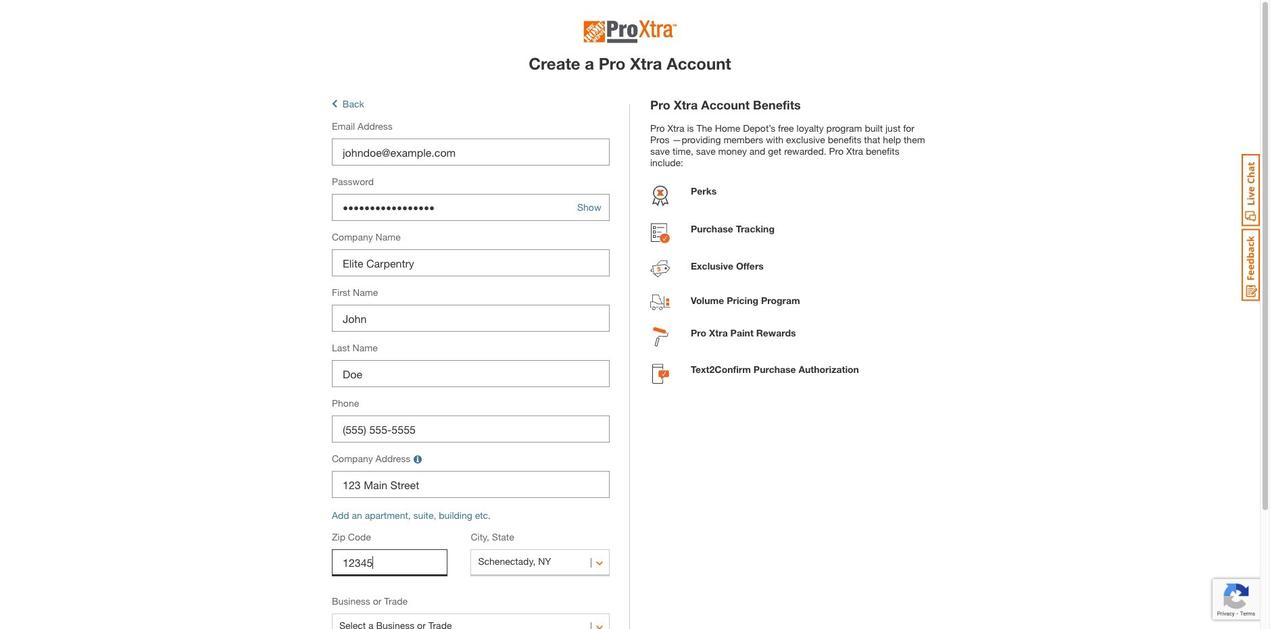 Task type: locate. For each thing, give the bounding box(es) containing it.
None text field
[[332, 250, 610, 277], [332, 471, 610, 498], [332, 550, 448, 577], [332, 250, 610, 277], [332, 471, 610, 498], [332, 550, 448, 577]]

tracking image
[[651, 223, 670, 247]]

feedback link image
[[1242, 228, 1260, 301]]

thd logo image
[[583, 20, 677, 47]]

exclusive offers image
[[650, 260, 671, 282]]

back arrow image
[[332, 98, 337, 110]]

None password field
[[332, 194, 610, 221]]

text2confirm image
[[652, 364, 669, 387]]

None text field
[[332, 305, 610, 332], [332, 361, 610, 388], [332, 416, 610, 443], [332, 305, 610, 332], [332, 361, 610, 388], [332, 416, 610, 443]]

None email field
[[332, 139, 610, 166]]

live chat image
[[1242, 154, 1260, 226]]

perks image
[[650, 185, 671, 210]]



Task type: describe. For each thing, give the bounding box(es) containing it.
volume image
[[650, 295, 671, 314]]

paint rewards image
[[653, 327, 668, 350]]



Task type: vqa. For each thing, say whether or not it's contained in the screenshot.
volume image
yes



